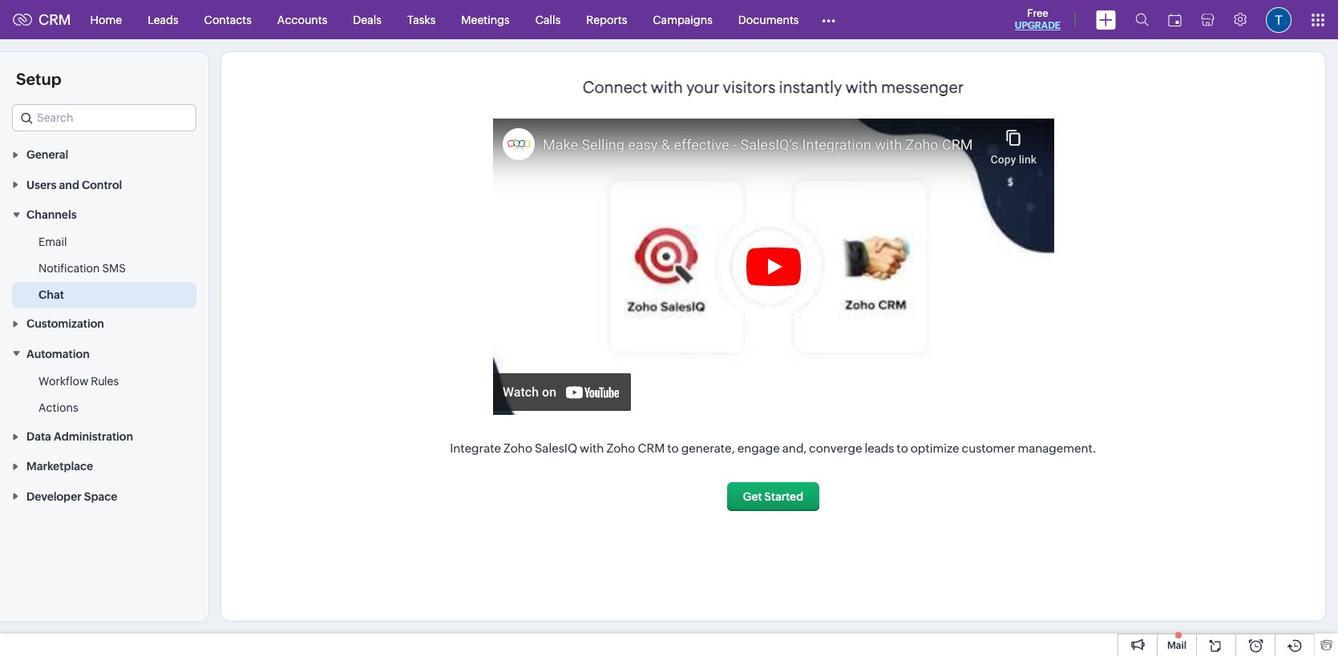 Task type: vqa. For each thing, say whether or not it's contained in the screenshot.
Country
no



Task type: locate. For each thing, give the bounding box(es) containing it.
reports
[[586, 13, 627, 26]]

workflow rules link
[[38, 373, 119, 389]]

crm link
[[13, 11, 71, 28]]

mail
[[1167, 641, 1187, 652]]

rules
[[91, 375, 119, 388]]

channels region
[[0, 229, 208, 309]]

Search text field
[[13, 105, 196, 131]]

with
[[651, 78, 683, 96], [845, 78, 878, 96], [580, 442, 604, 455]]

your
[[686, 78, 720, 96]]

calendar image
[[1168, 13, 1182, 26]]

1 horizontal spatial zoho
[[606, 442, 635, 455]]

converge
[[809, 442, 862, 455]]

channels button
[[0, 199, 208, 229]]

zoho left salesiq
[[503, 442, 532, 455]]

customization
[[26, 318, 104, 331]]

0 horizontal spatial to
[[667, 442, 679, 455]]

management.
[[1018, 442, 1097, 455]]

users and control
[[26, 179, 122, 191]]

customization button
[[0, 309, 208, 339]]

0 horizontal spatial crm
[[38, 11, 71, 28]]

0 horizontal spatial zoho
[[503, 442, 532, 455]]

data administration
[[26, 431, 133, 443]]

profile element
[[1256, 0, 1301, 39]]

automation region
[[0, 369, 208, 422]]

salesiq
[[535, 442, 577, 455]]

data
[[26, 431, 51, 443]]

email link
[[38, 234, 67, 250]]

and,
[[782, 442, 807, 455]]

deals link
[[340, 0, 394, 39]]

developer space button
[[0, 481, 208, 511]]

1 horizontal spatial to
[[897, 442, 908, 455]]

to
[[667, 442, 679, 455], [897, 442, 908, 455]]

and
[[59, 179, 79, 191]]

notification
[[38, 262, 100, 275]]

generate,
[[681, 442, 735, 455]]

0 horizontal spatial with
[[580, 442, 604, 455]]

with right instantly at the top right
[[845, 78, 878, 96]]

setup
[[16, 70, 61, 88]]

to left generate,
[[667, 442, 679, 455]]

with right salesiq
[[580, 442, 604, 455]]

free
[[1027, 7, 1048, 19]]

to right leads
[[897, 442, 908, 455]]

developer space
[[26, 490, 117, 503]]

administration
[[54, 431, 133, 443]]

home link
[[77, 0, 135, 39]]

crm left generate,
[[638, 442, 665, 455]]

with left your
[[651, 78, 683, 96]]

get
[[743, 491, 762, 504]]

connect with your visitors instantly with messenger
[[583, 78, 964, 96]]

tasks
[[407, 13, 436, 26]]

documents link
[[725, 0, 812, 39]]

get started button
[[727, 483, 820, 512]]

marketplace button
[[0, 451, 208, 481]]

connect
[[583, 78, 647, 96]]

chat
[[38, 289, 64, 301]]

profile image
[[1266, 7, 1292, 32]]

1 vertical spatial crm
[[638, 442, 665, 455]]

accounts link
[[264, 0, 340, 39]]

crm
[[38, 11, 71, 28], [638, 442, 665, 455]]

home
[[90, 13, 122, 26]]

0 vertical spatial crm
[[38, 11, 71, 28]]

None field
[[12, 104, 196, 131]]

meetings
[[461, 13, 510, 26]]

customer
[[962, 442, 1015, 455]]

1 horizontal spatial crm
[[638, 442, 665, 455]]

zoho right salesiq
[[606, 442, 635, 455]]

data administration button
[[0, 422, 208, 451]]

tasks link
[[394, 0, 448, 39]]

control
[[82, 179, 122, 191]]

contacts
[[204, 13, 252, 26]]

marketplace
[[26, 461, 93, 473]]

notification sms
[[38, 262, 126, 275]]

1 zoho from the left
[[503, 442, 532, 455]]

1 to from the left
[[667, 442, 679, 455]]

crm left home
[[38, 11, 71, 28]]

free upgrade
[[1015, 7, 1061, 31]]

notification sms link
[[38, 261, 126, 277]]

zoho
[[503, 442, 532, 455], [606, 442, 635, 455]]

leads link
[[135, 0, 191, 39]]



Task type: describe. For each thing, give the bounding box(es) containing it.
campaigns link
[[640, 0, 725, 39]]

developer
[[26, 490, 82, 503]]

meetings link
[[448, 0, 523, 39]]

leads
[[865, 442, 894, 455]]

2 to from the left
[[897, 442, 908, 455]]

search image
[[1135, 13, 1149, 26]]

automation
[[26, 348, 90, 361]]

integrate zoho salesiq with zoho crm to generate, engage and, converge leads to optimize customer management.
[[450, 442, 1097, 455]]

documents
[[738, 13, 799, 26]]

users
[[26, 179, 56, 191]]

deals
[[353, 13, 382, 26]]

Other Modules field
[[812, 7, 846, 32]]

visitors
[[723, 78, 776, 96]]

general
[[26, 149, 68, 161]]

workflow rules
[[38, 375, 119, 388]]

started
[[764, 491, 803, 504]]

reports link
[[573, 0, 640, 39]]

contacts link
[[191, 0, 264, 39]]

calls link
[[523, 0, 573, 39]]

actions link
[[38, 400, 78, 416]]

optimize
[[911, 442, 959, 455]]

upgrade
[[1015, 20, 1061, 31]]

users and control button
[[0, 169, 208, 199]]

actions
[[38, 401, 78, 414]]

leads
[[148, 13, 178, 26]]

email
[[38, 236, 67, 249]]

create menu element
[[1086, 0, 1126, 39]]

1 horizontal spatial with
[[651, 78, 683, 96]]

channels
[[26, 208, 77, 221]]

instantly
[[779, 78, 842, 96]]

chat link
[[38, 287, 64, 303]]

integrate
[[450, 442, 501, 455]]

search element
[[1126, 0, 1159, 39]]

space
[[84, 490, 117, 503]]

calls
[[535, 13, 561, 26]]

2 horizontal spatial with
[[845, 78, 878, 96]]

accounts
[[277, 13, 327, 26]]

automation button
[[0, 339, 208, 369]]

2 zoho from the left
[[606, 442, 635, 455]]

messenger
[[881, 78, 964, 96]]

get started
[[743, 491, 803, 504]]

workflow
[[38, 375, 88, 388]]

general button
[[0, 140, 208, 169]]

engage
[[737, 442, 780, 455]]

create menu image
[[1096, 10, 1116, 29]]

campaigns
[[653, 13, 713, 26]]

sms
[[102, 262, 126, 275]]



